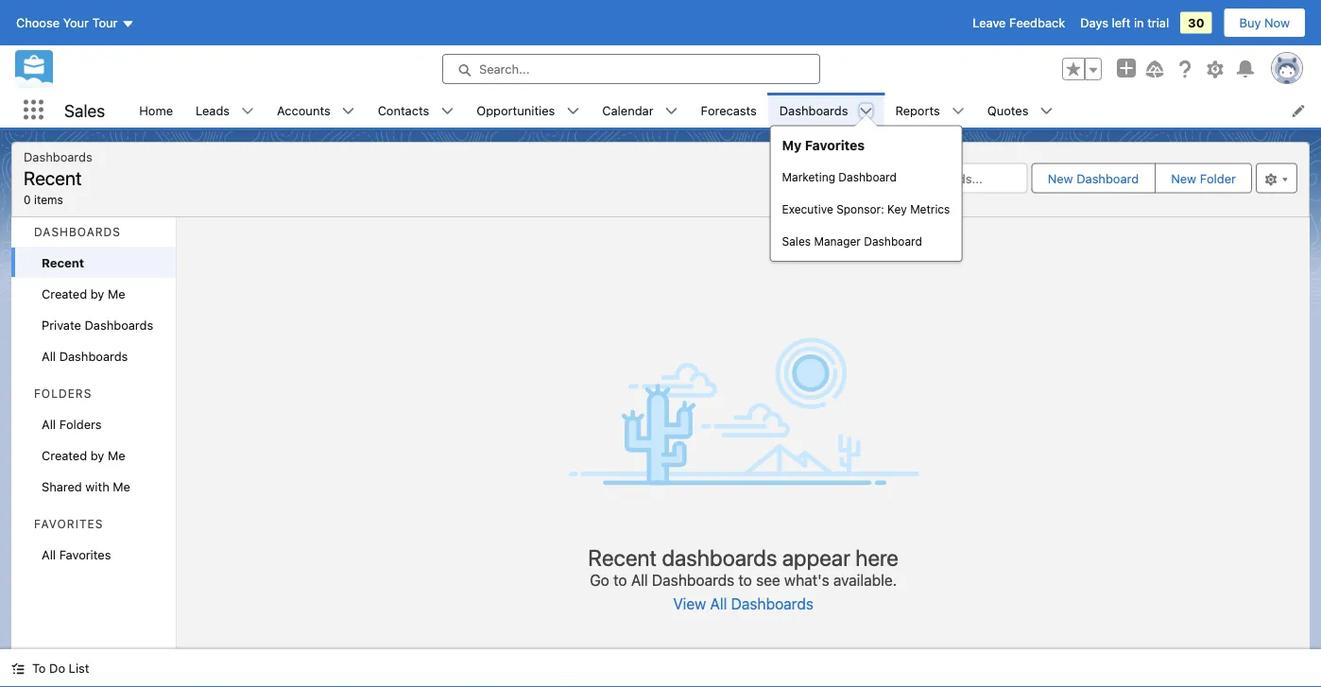Task type: locate. For each thing, give the bounding box(es) containing it.
0 horizontal spatial new
[[1048, 171, 1073, 185]]

go
[[590, 571, 609, 589]]

text default image inside to do list button
[[11, 662, 25, 675]]

by for recent
[[90, 286, 104, 301]]

favorites down shared with me
[[59, 547, 111, 561]]

folders up all folders
[[34, 387, 92, 400]]

1 created by me from the top
[[42, 286, 125, 301]]

me up the "with" at the left bottom of page
[[108, 448, 125, 462]]

1 vertical spatial sales
[[782, 234, 811, 248]]

new inside "new folder" "button"
[[1171, 171, 1196, 185]]

text default image left to
[[11, 662, 25, 675]]

contacts link
[[366, 93, 441, 128]]

choose
[[16, 16, 60, 30]]

created by me link
[[11, 278, 176, 309], [11, 439, 176, 471]]

forecasts link
[[689, 93, 768, 128]]

new folder button
[[1155, 163, 1252, 193]]

text default image inside accounts "list item"
[[342, 104, 355, 118]]

0 vertical spatial created by me link
[[11, 278, 176, 309]]

4 text default image from the left
[[566, 104, 580, 118]]

by up the "with" at the left bottom of page
[[90, 448, 104, 462]]

me for dashboards
[[108, 286, 125, 301]]

what's
[[784, 571, 829, 589]]

1 by from the top
[[90, 286, 104, 301]]

me right the "with" at the left bottom of page
[[113, 479, 130, 493]]

1 horizontal spatial to
[[738, 571, 752, 589]]

sales manager dashboard link
[[771, 225, 961, 257]]

accounts link
[[266, 93, 342, 128]]

text default image for quotes
[[1040, 104, 1053, 118]]

text default image for leads
[[241, 104, 254, 118]]

new left folder
[[1171, 171, 1196, 185]]

0 vertical spatial created
[[42, 286, 87, 301]]

1 text default image from the left
[[241, 104, 254, 118]]

2 text default image from the left
[[342, 104, 355, 118]]

recent dashboards appear here go to all dashboards to see what's available. view all dashboards
[[588, 544, 899, 613]]

2 vertical spatial recent
[[588, 544, 657, 571]]

2 vertical spatial favorites
[[59, 547, 111, 561]]

all down private
[[42, 349, 56, 363]]

text default image
[[665, 104, 678, 118], [11, 662, 25, 675]]

dashboards up all dashboards link
[[85, 318, 153, 332]]

leads
[[196, 103, 230, 117]]

new
[[1048, 171, 1073, 185], [1171, 171, 1196, 185]]

view all dashboards button
[[672, 589, 815, 619]]

text default image
[[241, 104, 254, 118], [342, 104, 355, 118], [441, 104, 454, 118], [566, 104, 580, 118], [859, 104, 873, 118], [951, 104, 965, 118], [1040, 104, 1053, 118]]

to left see
[[738, 571, 752, 589]]

recent
[[24, 166, 82, 189], [42, 255, 84, 269], [588, 544, 657, 571]]

0 vertical spatial favorites
[[805, 138, 865, 153]]

to do list
[[32, 661, 89, 675]]

text default image inside 'leads' list item
[[241, 104, 254, 118]]

folders
[[34, 387, 92, 400], [59, 417, 102, 431]]

created
[[42, 286, 87, 301], [42, 448, 87, 462]]

text default image right contacts
[[441, 104, 454, 118]]

1 vertical spatial text default image
[[11, 662, 25, 675]]

text default image right reports
[[951, 104, 965, 118]]

leads link
[[184, 93, 241, 128]]

group
[[1062, 58, 1102, 80]]

1 horizontal spatial sales
[[782, 234, 811, 248]]

1 created from the top
[[42, 286, 87, 301]]

buy
[[1239, 16, 1261, 30]]

6 text default image from the left
[[951, 104, 965, 118]]

choose your tour
[[16, 16, 118, 30]]

favorites inside list item
[[805, 138, 865, 153]]

manager
[[814, 234, 861, 248]]

text default image inside 'reports' list item
[[951, 104, 965, 118]]

0 vertical spatial text default image
[[665, 104, 678, 118]]

created up shared
[[42, 448, 87, 462]]

recent inside dashboards recent 0 items
[[24, 166, 82, 189]]

available.
[[833, 571, 897, 589]]

1 vertical spatial recent
[[42, 255, 84, 269]]

view
[[673, 595, 706, 613]]

quotes list item
[[976, 93, 1065, 128]]

key
[[887, 202, 907, 216]]

2 by from the top
[[90, 448, 104, 462]]

sales for sales manager dashboard
[[782, 234, 811, 248]]

dashboards
[[662, 544, 777, 571]]

dashboard inside button
[[1077, 171, 1139, 185]]

2 created from the top
[[42, 448, 87, 462]]

0 horizontal spatial to
[[613, 571, 627, 589]]

sales manager dashboard
[[782, 234, 922, 248]]

dashboards up recent link on the left
[[34, 225, 121, 239]]

executive sponsor: key metrics
[[782, 202, 950, 216]]

favorites
[[805, 138, 865, 153], [34, 517, 103, 531], [59, 547, 111, 561]]

dashboards inside all dashboards link
[[59, 349, 128, 363]]

private
[[42, 318, 81, 332]]

created by me link up the "with" at the left bottom of page
[[11, 439, 176, 471]]

1 vertical spatial by
[[90, 448, 104, 462]]

text default image right calendar at the top left of the page
[[665, 104, 678, 118]]

3 text default image from the left
[[441, 104, 454, 118]]

2 new from the left
[[1171, 171, 1196, 185]]

created by me up shared with me
[[42, 448, 125, 462]]

1 vertical spatial created
[[42, 448, 87, 462]]

0 vertical spatial me
[[108, 286, 125, 301]]

leave feedback link
[[973, 16, 1065, 30]]

0 vertical spatial created by me
[[42, 286, 125, 301]]

text default image inside opportunities list item
[[566, 104, 580, 118]]

by up private dashboards
[[90, 286, 104, 301]]

text default image right quotes at the top of page
[[1040, 104, 1053, 118]]

to right go at bottom left
[[613, 571, 627, 589]]

all for all folders
[[42, 417, 56, 431]]

1 vertical spatial created by me link
[[11, 439, 176, 471]]

0 horizontal spatial sales
[[64, 100, 105, 120]]

folders up shared with me
[[59, 417, 102, 431]]

to
[[613, 571, 627, 589], [738, 571, 752, 589]]

recent for recent
[[42, 255, 84, 269]]

text default image for opportunities
[[566, 104, 580, 118]]

text default image inside quotes list item
[[1040, 104, 1053, 118]]

Search recent dashboards... text field
[[790, 163, 1028, 193]]

0 horizontal spatial text default image
[[11, 662, 25, 675]]

new down quotes list item at the right top
[[1048, 171, 1073, 185]]

me up private dashboards
[[108, 286, 125, 301]]

quotes
[[987, 103, 1029, 117]]

created by me up private dashboards link
[[42, 286, 125, 301]]

dashboards
[[779, 103, 848, 117], [24, 149, 92, 163], [34, 225, 121, 239], [85, 318, 153, 332], [59, 349, 128, 363], [652, 571, 734, 589], [731, 595, 814, 613]]

new folder
[[1171, 171, 1236, 185]]

recent inside recent dashboards appear here go to all dashboards to see what's available. view all dashboards
[[588, 544, 657, 571]]

recent inside recent link
[[42, 255, 84, 269]]

2 created by me link from the top
[[11, 439, 176, 471]]

all
[[42, 349, 56, 363], [42, 417, 56, 431], [42, 547, 56, 561], [631, 571, 648, 589], [710, 595, 727, 613]]

1 horizontal spatial text default image
[[665, 104, 678, 118]]

text default image inside "contacts" list item
[[441, 104, 454, 118]]

buy now
[[1239, 16, 1290, 30]]

search... button
[[442, 54, 820, 84]]

leave feedback
[[973, 16, 1065, 30]]

dashboards link
[[768, 93, 859, 128]]

created up private
[[42, 286, 87, 301]]

executive
[[782, 202, 833, 216]]

1 created by me link from the top
[[11, 278, 176, 309]]

favorites for my
[[805, 138, 865, 153]]

accounts list item
[[266, 93, 366, 128]]

2 vertical spatial me
[[113, 479, 130, 493]]

sales left home on the top
[[64, 100, 105, 120]]

sales inside my favorites list item
[[782, 234, 811, 248]]

created by me link up private dashboards
[[11, 278, 176, 309]]

dashboards down see
[[731, 595, 814, 613]]

accounts
[[277, 103, 330, 117]]

all up shared
[[42, 417, 56, 431]]

all down shared
[[42, 547, 56, 561]]

dashboards inside private dashboards link
[[85, 318, 153, 332]]

created by me for dashboards
[[42, 286, 125, 301]]

by
[[90, 286, 104, 301], [90, 448, 104, 462]]

text default image left reports link
[[859, 104, 873, 118]]

new inside new dashboard button
[[1048, 171, 1073, 185]]

new for new folder
[[1171, 171, 1196, 185]]

reports link
[[884, 93, 951, 128]]

my favorites list
[[128, 93, 1321, 262]]

favorites up all favorites
[[34, 517, 103, 531]]

reports
[[895, 103, 940, 117]]

0 vertical spatial recent
[[24, 166, 82, 189]]

0 vertical spatial by
[[90, 286, 104, 301]]

dashboards down private dashboards link
[[59, 349, 128, 363]]

private dashboards link
[[11, 309, 176, 340]]

1 vertical spatial created by me
[[42, 448, 125, 462]]

1 new from the left
[[1048, 171, 1073, 185]]

dashboards inside 'dashboards' "link"
[[779, 103, 848, 117]]

5 text default image from the left
[[859, 104, 873, 118]]

forecasts
[[701, 103, 757, 117]]

2 created by me from the top
[[42, 448, 125, 462]]

text default image right "accounts"
[[342, 104, 355, 118]]

dashboard
[[839, 170, 897, 183], [1077, 171, 1139, 185], [864, 234, 922, 248]]

text default image left calendar link
[[566, 104, 580, 118]]

me
[[108, 286, 125, 301], [108, 448, 125, 462], [113, 479, 130, 493]]

my favorites list item
[[768, 93, 962, 262]]

contacts
[[378, 103, 429, 117]]

sales
[[64, 100, 105, 120], [782, 234, 811, 248]]

text default image for contacts
[[441, 104, 454, 118]]

text default image right leads
[[241, 104, 254, 118]]

0 vertical spatial sales
[[64, 100, 105, 120]]

dashboards up view
[[652, 571, 734, 589]]

favorites up marketing dashboard
[[805, 138, 865, 153]]

dashboards up my favorites on the right top of page
[[779, 103, 848, 117]]

sales down executive at the top right of page
[[782, 234, 811, 248]]

created by me
[[42, 286, 125, 301], [42, 448, 125, 462]]

1 vertical spatial me
[[108, 448, 125, 462]]

1 horizontal spatial new
[[1171, 171, 1196, 185]]

7 text default image from the left
[[1040, 104, 1053, 118]]

appear
[[782, 544, 850, 571]]

sponsor:
[[836, 202, 884, 216]]



Task type: describe. For each thing, give the bounding box(es) containing it.
new for new dashboard
[[1048, 171, 1073, 185]]

dashboards recent 0 items
[[24, 149, 92, 206]]

dashboard for marketing dashboard
[[839, 170, 897, 183]]

text default image for accounts
[[342, 104, 355, 118]]

text default image for reports
[[951, 104, 965, 118]]

all for all favorites
[[42, 547, 56, 561]]

all right go at bottom left
[[631, 571, 648, 589]]

30
[[1188, 16, 1204, 30]]

favorites for all
[[59, 547, 111, 561]]

all right view
[[710, 595, 727, 613]]

opportunities
[[477, 103, 555, 117]]

your
[[63, 16, 89, 30]]

leave
[[973, 16, 1006, 30]]

left
[[1112, 16, 1131, 30]]

1 vertical spatial folders
[[59, 417, 102, 431]]

days
[[1080, 16, 1108, 30]]

shared with me
[[42, 479, 130, 493]]

metrics
[[910, 202, 950, 216]]

see
[[756, 571, 780, 589]]

feedback
[[1009, 16, 1065, 30]]

shared
[[42, 479, 82, 493]]

quotes link
[[976, 93, 1040, 128]]

all favorites link
[[11, 539, 176, 570]]

tour
[[92, 16, 118, 30]]

1 vertical spatial favorites
[[34, 517, 103, 531]]

sales for sales
[[64, 100, 105, 120]]

0 vertical spatial folders
[[34, 387, 92, 400]]

days left in trial
[[1080, 16, 1169, 30]]

new dashboard
[[1048, 171, 1139, 185]]

items
[[34, 193, 63, 206]]

list
[[69, 661, 89, 675]]

choose your tour button
[[15, 8, 136, 38]]

my favorites
[[782, 138, 865, 153]]

leads list item
[[184, 93, 266, 128]]

1 to from the left
[[613, 571, 627, 589]]

search...
[[479, 62, 530, 76]]

created by me link for dashboards
[[11, 278, 176, 309]]

all for all dashboards
[[42, 349, 56, 363]]

opportunities link
[[465, 93, 566, 128]]

created by me for with
[[42, 448, 125, 462]]

executive sponsor: key metrics link
[[771, 193, 961, 225]]

dashboards up items on the top
[[24, 149, 92, 163]]

with
[[85, 479, 109, 493]]

by for all folders
[[90, 448, 104, 462]]

created by me link for with
[[11, 439, 176, 471]]

contacts list item
[[366, 93, 465, 128]]

text default image inside calendar list item
[[665, 104, 678, 118]]

buy now button
[[1223, 8, 1306, 38]]

all favorites
[[42, 547, 111, 561]]

marketing dashboard link
[[771, 161, 961, 193]]

0
[[24, 193, 31, 206]]

recent for recent dashboards appear here go to all dashboards to see what's available. view all dashboards
[[588, 544, 657, 571]]

to
[[32, 661, 46, 675]]

2 to from the left
[[738, 571, 752, 589]]

in
[[1134, 16, 1144, 30]]

opportunities list item
[[465, 93, 591, 128]]

all folders link
[[11, 408, 176, 439]]

my
[[782, 138, 802, 153]]

do
[[49, 661, 65, 675]]

shared with me link
[[11, 471, 176, 502]]

me for with
[[108, 448, 125, 462]]

private dashboards
[[42, 318, 153, 332]]

created for private
[[42, 286, 87, 301]]

all dashboards link
[[11, 340, 176, 371]]

home link
[[128, 93, 184, 128]]

calendar link
[[591, 93, 665, 128]]

folder
[[1200, 171, 1236, 185]]

reports list item
[[884, 93, 976, 128]]

all folders
[[42, 417, 102, 431]]

marketing
[[782, 170, 835, 183]]

home
[[139, 103, 173, 117]]

now
[[1265, 16, 1290, 30]]

trial
[[1147, 16, 1169, 30]]

recent link
[[11, 247, 176, 278]]

to do list button
[[0, 649, 101, 687]]

text default image inside my favorites list item
[[859, 104, 873, 118]]

new dashboard button
[[1033, 164, 1154, 192]]

created for shared
[[42, 448, 87, 462]]

here
[[855, 544, 899, 571]]

calendar list item
[[591, 93, 689, 128]]

dashboard for new dashboard
[[1077, 171, 1139, 185]]

calendar
[[602, 103, 654, 117]]

all dashboards
[[42, 349, 128, 363]]

marketing dashboard
[[782, 170, 897, 183]]



Task type: vqa. For each thing, say whether or not it's contained in the screenshot.
Do
yes



